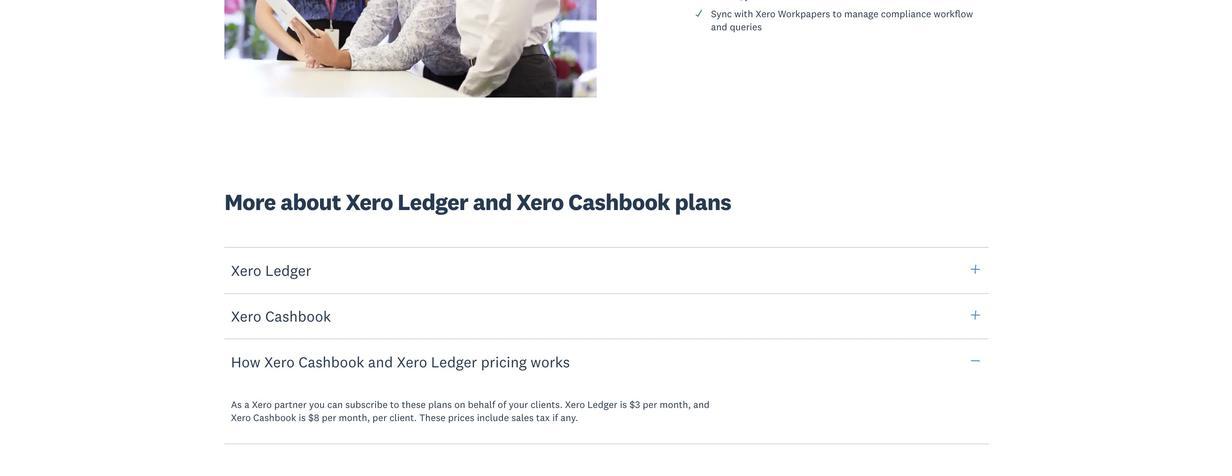 Task type: locate. For each thing, give the bounding box(es) containing it.
xero inside "dropdown button"
[[231, 261, 262, 280]]

and inside as a xero partner you can subscribe to these plans on behalf of your clients. xero ledger is $3 per month, and xero cashbook is $8 per month, per client. these prices include sales tax if any.
[[694, 398, 710, 411]]

$3
[[630, 398, 641, 411]]

prices
[[448, 411, 475, 424]]

to
[[833, 8, 842, 20], [390, 398, 400, 411]]

ledger
[[398, 188, 469, 216], [265, 261, 312, 280], [431, 352, 477, 371], [588, 398, 618, 411]]

month,
[[660, 398, 691, 411], [339, 411, 370, 424]]

1 horizontal spatial per
[[373, 411, 387, 424]]

and
[[712, 20, 728, 33], [473, 188, 512, 216], [368, 352, 393, 371], [694, 398, 710, 411]]

month, down subscribe
[[339, 411, 370, 424]]

ledger inside as a xero partner you can subscribe to these plans on behalf of your clients. xero ledger is $3 per month, and xero cashbook is $8 per month, per client. these prices include sales tax if any.
[[588, 398, 618, 411]]

to inside as a xero partner you can subscribe to these plans on behalf of your clients. xero ledger is $3 per month, and xero cashbook is $8 per month, per client. these prices include sales tax if any.
[[390, 398, 400, 411]]

xero ledger
[[231, 261, 312, 280]]

cashbook inside dropdown button
[[299, 352, 365, 371]]

1 horizontal spatial to
[[833, 8, 842, 20]]

more about xero ledger and xero cashbook plans
[[225, 188, 732, 216]]

per down subscribe
[[373, 411, 387, 424]]

subscribe
[[346, 398, 388, 411]]

pricing
[[481, 352, 527, 371]]

these
[[420, 411, 446, 424]]

compliance
[[882, 8, 932, 20]]

1 vertical spatial plans
[[428, 398, 452, 411]]

month, right $3
[[660, 398, 691, 411]]

behalf
[[468, 398, 496, 411]]

can
[[328, 398, 343, 411]]

cashbook
[[569, 188, 671, 216], [265, 307, 331, 325], [299, 352, 365, 371], [253, 411, 296, 424]]

as
[[231, 398, 242, 411]]

per right $3
[[643, 398, 658, 411]]

plans
[[675, 188, 732, 216], [428, 398, 452, 411]]

1 horizontal spatial plans
[[675, 188, 732, 216]]

tax
[[536, 411, 550, 424]]

per
[[643, 398, 658, 411], [322, 411, 337, 424], [373, 411, 387, 424]]

is
[[620, 398, 627, 411], [299, 411, 306, 424]]

per down can
[[322, 411, 337, 424]]

if
[[553, 411, 558, 424]]

xero cashbook button
[[225, 293, 989, 340]]

you
[[309, 398, 325, 411]]

xero
[[756, 8, 776, 20], [346, 188, 393, 216], [517, 188, 564, 216], [231, 261, 262, 280], [231, 307, 262, 325], [264, 352, 295, 371], [397, 352, 428, 371], [252, 398, 272, 411], [565, 398, 585, 411], [231, 411, 251, 424]]

to left manage
[[833, 8, 842, 20]]

0 horizontal spatial plans
[[428, 398, 452, 411]]

these
[[402, 398, 426, 411]]

workflow
[[934, 8, 974, 20]]

0 vertical spatial to
[[833, 8, 842, 20]]

is left $3
[[620, 398, 627, 411]]

1 vertical spatial to
[[390, 398, 400, 411]]

cashbook inside dropdown button
[[265, 307, 331, 325]]

0 horizontal spatial to
[[390, 398, 400, 411]]

about
[[281, 188, 341, 216]]

partner
[[274, 398, 307, 411]]

a
[[245, 398, 250, 411]]

queries
[[730, 20, 762, 33]]

$8
[[308, 411, 320, 424]]

to up client.
[[390, 398, 400, 411]]

and inside dropdown button
[[368, 352, 393, 371]]

is left the $8
[[299, 411, 306, 424]]

0 vertical spatial plans
[[675, 188, 732, 216]]



Task type: vqa. For each thing, say whether or not it's contained in the screenshot.
first free from left
no



Task type: describe. For each thing, give the bounding box(es) containing it.
include
[[477, 411, 509, 424]]

how xero cashbook and xero ledger pricing works button
[[225, 338, 989, 385]]

more
[[225, 188, 276, 216]]

clients.
[[531, 398, 563, 411]]

how
[[231, 352, 261, 371]]

1 horizontal spatial is
[[620, 398, 627, 411]]

0 horizontal spatial is
[[299, 411, 306, 424]]

and inside sync with xero workpapers to manage compliance workflow and queries
[[712, 20, 728, 33]]

to inside sync with xero workpapers to manage compliance workflow and queries
[[833, 8, 842, 20]]

how xero cashbook and xero ledger pricing works
[[231, 352, 570, 371]]

works
[[531, 352, 570, 371]]

of
[[498, 398, 507, 411]]

1 horizontal spatial month,
[[660, 398, 691, 411]]

0 horizontal spatial month,
[[339, 411, 370, 424]]

0 horizontal spatial per
[[322, 411, 337, 424]]

sync
[[712, 8, 732, 20]]

with
[[735, 8, 754, 20]]

plans inside as a xero partner you can subscribe to these plans on behalf of your clients. xero ledger is $3 per month, and xero cashbook is $8 per month, per client. these prices include sales tax if any.
[[428, 398, 452, 411]]

ledger inside "dropdown button"
[[265, 261, 312, 280]]

client.
[[390, 411, 417, 424]]

xero inside dropdown button
[[231, 307, 262, 325]]

xero ledger button
[[225, 247, 989, 294]]

ledger inside dropdown button
[[431, 352, 477, 371]]

sales
[[512, 411, 534, 424]]

cashbook inside as a xero partner you can subscribe to these plans on behalf of your clients. xero ledger is $3 per month, and xero cashbook is $8 per month, per client. these prices include sales tax if any.
[[253, 411, 296, 424]]

any.
[[561, 411, 579, 424]]

workpapers
[[778, 8, 831, 20]]

manage
[[845, 8, 879, 20]]

xero cashbook
[[231, 307, 331, 325]]

on
[[455, 398, 466, 411]]

as a xero partner you can subscribe to these plans on behalf of your clients. xero ledger is $3 per month, and xero cashbook is $8 per month, per client. these prices include sales tax if any.
[[231, 398, 710, 424]]

included image
[[695, 9, 704, 17]]

2 horizontal spatial per
[[643, 398, 658, 411]]

sync with xero workpapers to manage compliance workflow and queries
[[712, 8, 974, 33]]

xero inside sync with xero workpapers to manage compliance workflow and queries
[[756, 8, 776, 20]]

your
[[509, 398, 529, 411]]



